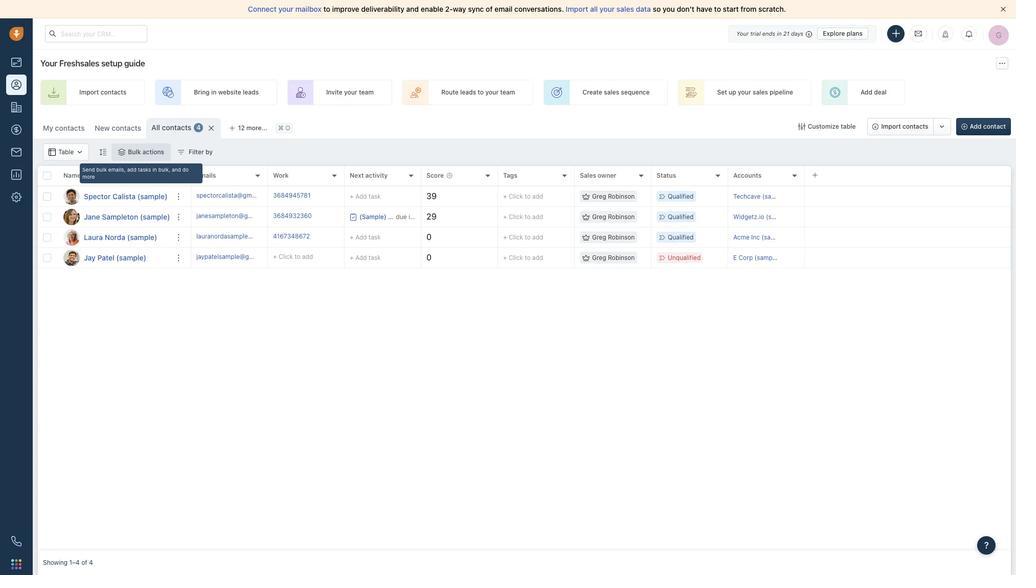 Task type: locate. For each thing, give the bounding box(es) containing it.
0 horizontal spatial leads
[[243, 89, 259, 96]]

1 0 from the top
[[426, 233, 432, 242]]

cell for acme inc (sample)
[[805, 228, 1011, 247]]

1 horizontal spatial of
[[486, 5, 493, 13]]

+ click to add
[[503, 193, 543, 200], [503, 213, 543, 221], [503, 234, 543, 241], [503, 254, 543, 262]]

work
[[273, 172, 289, 180]]

3 greg robinson from the top
[[592, 234, 635, 241]]

0 vertical spatial qualified
[[668, 193, 694, 200]]

create sales sequence
[[583, 89, 650, 96]]

connect your mailbox link
[[248, 5, 323, 13]]

calista
[[112, 192, 136, 201]]

and left do
[[172, 167, 181, 173]]

owner
[[598, 172, 616, 180]]

2 vertical spatial qualified
[[668, 234, 694, 241]]

3 qualified from the top
[[668, 234, 694, 241]]

Search your CRM... text field
[[45, 25, 147, 42]]

0 vertical spatial and
[[406, 5, 419, 13]]

add for e corp (sample)
[[355, 254, 367, 262]]

leads inside route leads to your team link
[[460, 89, 476, 96]]

your right all
[[600, 5, 615, 13]]

corp
[[739, 254, 753, 262]]

accounts
[[733, 172, 762, 180]]

add for spectorcalista@gmail.com
[[532, 193, 543, 200]]

(sample) down 'tasks' at the top left of the page
[[137, 192, 167, 201]]

filter by
[[189, 148, 213, 156]]

all contacts link
[[151, 123, 191, 133]]

import left all
[[566, 5, 588, 13]]

customize table button
[[791, 118, 862, 136]]

techcave
[[733, 193, 761, 200]]

0 vertical spatial import contacts
[[79, 89, 126, 96]]

1 horizontal spatial in
[[211, 89, 217, 96]]

0 vertical spatial task
[[369, 193, 381, 200]]

import down deal
[[881, 123, 901, 130]]

task
[[369, 193, 381, 200], [369, 233, 381, 241], [369, 254, 381, 262]]

container_wx8msf4aqz5i3rn1 image
[[76, 149, 83, 156], [118, 149, 125, 156], [177, 149, 185, 156], [582, 193, 590, 200], [582, 213, 590, 221]]

greg robinson for acme inc (sample)
[[592, 234, 635, 241]]

1 horizontal spatial import
[[566, 5, 588, 13]]

2 vertical spatial task
[[369, 254, 381, 262]]

website
[[218, 89, 241, 96]]

add contact button
[[956, 118, 1011, 136]]

sales
[[617, 5, 634, 13], [604, 89, 619, 96], [753, 89, 768, 96]]

qualified for 39
[[668, 193, 694, 200]]

e corp (sample) link
[[733, 254, 780, 262]]

lauranordasample@gmail.com
[[196, 233, 283, 240]]

grid
[[38, 165, 1011, 551]]

4 inside "all contacts 4"
[[197, 124, 201, 132]]

4 greg robinson from the top
[[592, 254, 635, 262]]

in right bring
[[211, 89, 217, 96]]

0 vertical spatial your
[[736, 30, 749, 37]]

your
[[278, 5, 293, 13], [600, 5, 615, 13], [344, 89, 357, 96], [485, 89, 499, 96], [738, 89, 751, 96]]

add for lauranordasample@gmail.com
[[532, 234, 543, 241]]

1 horizontal spatial and
[[406, 5, 419, 13]]

leads right the route
[[460, 89, 476, 96]]

(sample)
[[137, 192, 167, 201], [762, 193, 788, 200], [140, 212, 170, 221], [766, 213, 791, 221], [127, 233, 157, 242], [762, 234, 787, 241], [116, 253, 146, 262], [755, 254, 780, 262]]

and left enable
[[406, 5, 419, 13]]

1 vertical spatial your
[[40, 59, 57, 68]]

2 + click to add from the top
[[503, 213, 543, 221]]

of
[[486, 5, 493, 13], [81, 560, 87, 567]]

your right the route
[[485, 89, 499, 96]]

click for spectorcalista@gmail.com 3684945781
[[509, 193, 523, 200]]

4 robinson from the top
[[608, 254, 635, 262]]

1 horizontal spatial leads
[[460, 89, 476, 96]]

add
[[127, 167, 136, 173], [532, 193, 543, 200], [532, 213, 543, 221], [532, 234, 543, 241], [302, 253, 313, 261], [532, 254, 543, 262]]

press space to select this row. row containing laura norda (sample)
[[38, 228, 191, 248]]

1 horizontal spatial 4
[[197, 124, 201, 132]]

0 horizontal spatial in
[[152, 167, 157, 173]]

2 vertical spatial + add task
[[350, 254, 381, 262]]

more
[[82, 174, 95, 180]]

bring in website leads
[[194, 89, 259, 96]]

jaypatelsample@gmail.com
[[196, 253, 275, 261]]

robinson for techcave (sample)
[[608, 193, 635, 200]]

0 vertical spatial + add task
[[350, 193, 381, 200]]

2 vertical spatial import
[[881, 123, 901, 130]]

1 greg robinson from the top
[[592, 193, 635, 200]]

task inside the press space to select this row. row
[[369, 193, 381, 200]]

1 robinson from the top
[[608, 193, 635, 200]]

greg for techcave (sample)
[[592, 193, 606, 200]]

techcave (sample) link
[[733, 193, 788, 200]]

1 vertical spatial qualified
[[668, 213, 694, 221]]

3 + add task from the top
[[350, 254, 381, 262]]

container_wx8msf4aqz5i3rn1 image inside table popup button
[[49, 149, 56, 156]]

bulk
[[96, 167, 107, 173]]

robinson
[[608, 193, 635, 200], [608, 213, 635, 221], [608, 234, 635, 241], [608, 254, 635, 262]]

4 cell from the top
[[805, 248, 1011, 268]]

cell for e corp (sample)
[[805, 248, 1011, 268]]

0 for jaypatelsample@gmail.com
[[426, 253, 432, 262]]

bring in website leads link
[[155, 80, 277, 105]]

0 horizontal spatial 4
[[89, 560, 93, 567]]

jaypatelsample@gmail.com + click to add
[[196, 253, 313, 261]]

2 leads from the left
[[460, 89, 476, 96]]

row group
[[38, 187, 191, 268], [191, 187, 1011, 268]]

+ add task
[[350, 193, 381, 200], [350, 233, 381, 241], [350, 254, 381, 262]]

laura norda (sample) link
[[84, 232, 157, 243]]

39
[[426, 192, 437, 201]]

1 vertical spatial import
[[79, 89, 99, 96]]

my contacts
[[43, 124, 85, 132]]

press space to select this row. row containing 39
[[191, 187, 1011, 207]]

0 horizontal spatial and
[[172, 167, 181, 173]]

2 + add task from the top
[[350, 233, 381, 241]]

and inside the send bulk emails, add tasks in bulk, and do more
[[172, 167, 181, 173]]

qualified for 0
[[668, 234, 694, 241]]

bulk actions
[[128, 148, 164, 156]]

l image
[[63, 229, 80, 246]]

3 cell from the top
[[805, 228, 1011, 247]]

1 + add task from the top
[[350, 193, 381, 200]]

spector
[[84, 192, 111, 201]]

4 + click to add from the top
[[503, 254, 543, 262]]

0 vertical spatial of
[[486, 5, 493, 13]]

12 more... button
[[224, 121, 273, 136]]

new contacts button
[[90, 118, 146, 139], [95, 124, 141, 132]]

1 vertical spatial in
[[211, 89, 217, 96]]

0 horizontal spatial import contacts
[[79, 89, 126, 96]]

filter
[[189, 148, 204, 156]]

in left 21
[[777, 30, 782, 37]]

1–4
[[69, 560, 80, 567]]

invite
[[326, 89, 342, 96]]

sales left pipeline
[[753, 89, 768, 96]]

0 horizontal spatial import
[[79, 89, 99, 96]]

(sample) right the corp
[[755, 254, 780, 262]]

score
[[426, 172, 444, 180]]

+
[[350, 193, 354, 200], [503, 193, 507, 200], [503, 213, 507, 221], [350, 233, 354, 241], [503, 234, 507, 241], [273, 253, 277, 261], [350, 254, 354, 262], [503, 254, 507, 262]]

4 up the filter by
[[197, 124, 201, 132]]

what's new image
[[942, 31, 949, 38]]

pipeline
[[770, 89, 793, 96]]

container_wx8msf4aqz5i3rn1 image inside bulk actions button
[[118, 149, 125, 156]]

click for janesampleton@gmail.com 3684932360
[[509, 213, 523, 221]]

import contacts for the import contacts link
[[79, 89, 126, 96]]

your for your freshsales setup guide
[[40, 59, 57, 68]]

1 vertical spatial task
[[369, 233, 381, 241]]

0 horizontal spatial your
[[40, 59, 57, 68]]

3 greg from the top
[[592, 234, 606, 241]]

email
[[494, 5, 513, 13]]

robinson for e corp (sample)
[[608, 254, 635, 262]]

1 row group from the left
[[38, 187, 191, 268]]

2 greg from the top
[[592, 213, 606, 221]]

import contacts inside import contacts button
[[881, 123, 928, 130]]

leads inside bring in website leads link
[[243, 89, 259, 96]]

4167348672
[[273, 233, 310, 240]]

0 horizontal spatial team
[[359, 89, 374, 96]]

deliverability
[[361, 5, 404, 13]]

style_myh0__igzzd8unmi image
[[99, 149, 106, 156]]

actions
[[143, 148, 164, 156]]

j image
[[63, 209, 80, 225]]

my contacts button
[[38, 118, 90, 139], [43, 124, 85, 132]]

0 vertical spatial in
[[777, 30, 782, 37]]

your left trial
[[736, 30, 749, 37]]

(sample) down 'laura norda (sample)' link
[[116, 253, 146, 262]]

import all your sales data link
[[566, 5, 653, 13]]

import down the your freshsales setup guide
[[79, 89, 99, 96]]

1 + click to add from the top
[[503, 193, 543, 200]]

greg robinson for e corp (sample)
[[592, 254, 635, 262]]

2 greg robinson from the top
[[592, 213, 635, 221]]

2 cell from the top
[[805, 207, 1011, 227]]

add deal link
[[822, 80, 905, 105]]

table button
[[43, 144, 89, 161]]

1 vertical spatial and
[[172, 167, 181, 173]]

2 task from the top
[[369, 233, 381, 241]]

3 task from the top
[[369, 254, 381, 262]]

add for jaypatelsample@gmail.com
[[532, 254, 543, 262]]

container_wx8msf4aqz5i3rn1 image inside customize table button
[[798, 123, 805, 130]]

press space to select this row. row containing jane sampleton (sample)
[[38, 207, 191, 228]]

press space to select this row. row
[[38, 187, 191, 207], [191, 187, 1011, 207], [38, 207, 191, 228], [191, 207, 1011, 228], [38, 228, 191, 248], [191, 228, 1011, 248], [38, 248, 191, 268], [191, 248, 1011, 268]]

(sample) right "sampleton"
[[140, 212, 170, 221]]

janesampleton@gmail.com link
[[196, 212, 274, 223]]

activity
[[365, 172, 388, 180]]

click
[[509, 193, 523, 200], [509, 213, 523, 221], [509, 234, 523, 241], [279, 253, 293, 261], [509, 254, 523, 262]]

press space to select this row. row containing jay patel (sample)
[[38, 248, 191, 268]]

4 greg from the top
[[592, 254, 606, 262]]

contacts inside button
[[903, 123, 928, 130]]

1 leads from the left
[[243, 89, 259, 96]]

1 cell from the top
[[805, 187, 1011, 207]]

2 qualified from the top
[[668, 213, 694, 221]]

s image
[[63, 188, 80, 205]]

2 0 from the top
[[426, 253, 432, 262]]

2 team from the left
[[500, 89, 515, 96]]

0 vertical spatial 4
[[197, 124, 201, 132]]

robinson for acme inc (sample)
[[608, 234, 635, 241]]

1 horizontal spatial team
[[500, 89, 515, 96]]

1 vertical spatial + add task
[[350, 233, 381, 241]]

acme inc (sample)
[[733, 234, 787, 241]]

route
[[441, 89, 459, 96]]

(sample) for laura norda (sample)
[[127, 233, 157, 242]]

0 vertical spatial 0
[[426, 233, 432, 242]]

send
[[82, 167, 95, 173]]

row group containing 39
[[191, 187, 1011, 268]]

press space to select this row. row containing spector calista (sample)
[[38, 187, 191, 207]]

(sample) right "inc"
[[762, 234, 787, 241]]

(sample) down jane sampleton (sample) link
[[127, 233, 157, 242]]

(sample) for jay patel (sample)
[[116, 253, 146, 262]]

⌘
[[278, 124, 284, 132]]

21
[[783, 30, 789, 37]]

in left bulk,
[[152, 167, 157, 173]]

1 vertical spatial import contacts
[[881, 123, 928, 130]]

of right sync
[[486, 5, 493, 13]]

import for import contacts button
[[881, 123, 901, 130]]

2 row group from the left
[[191, 187, 1011, 268]]

of right 1–4
[[81, 560, 87, 567]]

leads right 'website' in the left of the page
[[243, 89, 259, 96]]

spectorcalista@gmail.com link
[[196, 191, 272, 202]]

trial
[[750, 30, 761, 37]]

(sample) for jane sampleton (sample)
[[140, 212, 170, 221]]

1 qualified from the top
[[668, 193, 694, 200]]

o
[[285, 124, 290, 132]]

grid containing 39
[[38, 165, 1011, 551]]

2 horizontal spatial import
[[881, 123, 901, 130]]

improve
[[332, 5, 359, 13]]

1 horizontal spatial your
[[736, 30, 749, 37]]

2 robinson from the top
[[608, 213, 635, 221]]

import contacts inside the import contacts link
[[79, 89, 126, 96]]

4 right 1–4
[[89, 560, 93, 567]]

import inside button
[[881, 123, 901, 130]]

import contacts down setup
[[79, 89, 126, 96]]

greg for e corp (sample)
[[592, 254, 606, 262]]

status
[[657, 172, 676, 180]]

(sample) down techcave (sample)
[[766, 213, 791, 221]]

your left freshsales
[[40, 59, 57, 68]]

3 robinson from the top
[[608, 234, 635, 241]]

3684932360
[[273, 212, 312, 220]]

2 vertical spatial in
[[152, 167, 157, 173]]

new contacts
[[95, 124, 141, 132]]

cell
[[805, 187, 1011, 207], [805, 207, 1011, 227], [805, 228, 1011, 247], [805, 248, 1011, 268]]

1 vertical spatial 0
[[426, 253, 432, 262]]

all
[[590, 5, 598, 13]]

1 greg from the top
[[592, 193, 606, 200]]

your right the invite
[[344, 89, 357, 96]]

1 horizontal spatial import contacts
[[881, 123, 928, 130]]

0 horizontal spatial of
[[81, 560, 87, 567]]

3 + click to add from the top
[[503, 234, 543, 241]]

deal
[[874, 89, 887, 96]]

sales
[[580, 172, 596, 180]]

import contacts down deal
[[881, 123, 928, 130]]

2-
[[445, 5, 453, 13]]

container_wx8msf4aqz5i3rn1 image
[[798, 123, 805, 130], [49, 149, 56, 156], [350, 213, 357, 221], [582, 234, 590, 241], [582, 254, 590, 262]]

1 task from the top
[[369, 193, 381, 200]]

jay
[[84, 253, 96, 262]]

showing
[[43, 560, 68, 567]]



Task type: describe. For each thing, give the bounding box(es) containing it.
sequence
[[621, 89, 650, 96]]

contact
[[983, 123, 1006, 130]]

cell for techcave (sample)
[[805, 187, 1011, 207]]

container_wx8msf4aqz5i3rn1 image inside filter by button
[[177, 149, 185, 156]]

your for your trial ends in 21 days
[[736, 30, 749, 37]]

3684932360 link
[[273, 212, 312, 223]]

name
[[63, 172, 81, 180]]

freshworks switcher image
[[11, 560, 21, 570]]

enable
[[421, 5, 443, 13]]

ends
[[762, 30, 775, 37]]

name row
[[38, 166, 191, 187]]

(sample) for e corp (sample)
[[755, 254, 780, 262]]

3684945781 link
[[273, 191, 311, 202]]

⌘ o
[[278, 124, 290, 132]]

tags
[[503, 172, 517, 180]]

2 horizontal spatial in
[[777, 30, 782, 37]]

1 team from the left
[[359, 89, 374, 96]]

by
[[206, 148, 213, 156]]

way
[[453, 5, 466, 13]]

showing 1–4 of 4
[[43, 560, 93, 567]]

add deal
[[861, 89, 887, 96]]

1 vertical spatial of
[[81, 560, 87, 567]]

cell for widgetz.io (sample)
[[805, 207, 1011, 227]]

(sample) for acme inc (sample)
[[762, 234, 787, 241]]

12
[[238, 124, 245, 132]]

+ add task for spectorcalista@gmail.com 3684945781
[[350, 193, 381, 200]]

greg for acme inc (sample)
[[592, 234, 606, 241]]

jay patel (sample)
[[84, 253, 146, 262]]

table
[[58, 149, 74, 156]]

import contacts group
[[867, 118, 951, 136]]

spector calista (sample) link
[[84, 192, 167, 202]]

+ click to add for spectorcalista@gmail.com 3684945781
[[503, 193, 543, 200]]

lauranordasample@gmail.com link
[[196, 232, 283, 243]]

sampleton
[[102, 212, 138, 221]]

setup
[[101, 59, 122, 68]]

next activity
[[350, 172, 388, 180]]

greg robinson for widgetz.io (sample)
[[592, 213, 635, 221]]

so
[[653, 5, 661, 13]]

press space to select this row. row containing 29
[[191, 207, 1011, 228]]

close image
[[1001, 7, 1006, 12]]

phone image
[[11, 537, 21, 547]]

+ click to add for janesampleton@gmail.com 3684932360
[[503, 213, 543, 221]]

29
[[426, 212, 437, 221]]

explore
[[823, 29, 845, 37]]

1 vertical spatial 4
[[89, 560, 93, 567]]

techcave (sample)
[[733, 193, 788, 200]]

sync
[[468, 5, 484, 13]]

all
[[151, 123, 160, 132]]

widgetz.io (sample) link
[[733, 213, 791, 221]]

name column header
[[58, 166, 191, 187]]

bulk
[[128, 148, 141, 156]]

import contacts for import contacts button
[[881, 123, 928, 130]]

robinson for widgetz.io (sample)
[[608, 213, 635, 221]]

add for techcave (sample)
[[355, 193, 367, 200]]

bulk actions button
[[112, 144, 171, 161]]

explore plans link
[[817, 27, 868, 40]]

add inside button
[[970, 123, 982, 130]]

your left mailbox
[[278, 5, 293, 13]]

+ add task for jaypatelsample@gmail.com + click to add
[[350, 254, 381, 262]]

jane sampleton (sample)
[[84, 212, 170, 221]]

0 for lauranordasample@gmail.com
[[426, 233, 432, 242]]

data
[[636, 5, 651, 13]]

3684945781
[[273, 192, 311, 199]]

greg robinson for techcave (sample)
[[592, 193, 635, 200]]

invite your team
[[326, 89, 374, 96]]

(sample) for spector calista (sample)
[[137, 192, 167, 201]]

connect
[[248, 5, 277, 13]]

greg for widgetz.io (sample)
[[592, 213, 606, 221]]

acme inc (sample) link
[[733, 234, 787, 241]]

your right up
[[738, 89, 751, 96]]

you
[[663, 5, 675, 13]]

laura
[[84, 233, 103, 242]]

send email image
[[915, 29, 922, 38]]

set up your sales pipeline
[[717, 89, 793, 96]]

create sales sequence link
[[544, 80, 668, 105]]

plans
[[847, 29, 863, 37]]

(sample) up the widgetz.io (sample)
[[762, 193, 788, 200]]

widgetz.io (sample)
[[733, 213, 791, 221]]

more...
[[246, 124, 267, 132]]

up
[[729, 89, 736, 96]]

set
[[717, 89, 727, 96]]

don't
[[677, 5, 694, 13]]

row group containing spector calista (sample)
[[38, 187, 191, 268]]

import for the import contacts link
[[79, 89, 99, 96]]

12 more...
[[238, 124, 267, 132]]

emails
[[196, 172, 216, 180]]

create
[[583, 89, 602, 96]]

e
[[733, 254, 737, 262]]

click for jaypatelsample@gmail.com + click to add
[[509, 254, 523, 262]]

add for acme inc (sample)
[[355, 233, 367, 241]]

from
[[741, 5, 757, 13]]

task for jaypatelsample@gmail.com + click to add
[[369, 254, 381, 262]]

4167348672 link
[[273, 232, 310, 243]]

container_wx8msf4aqz5i3rn1 image inside table popup button
[[76, 149, 83, 156]]

route leads to your team link
[[402, 80, 533, 105]]

+ click to add for jaypatelsample@gmail.com + click to add
[[503, 254, 543, 262]]

j image
[[63, 250, 80, 266]]

norda
[[105, 233, 125, 242]]

import contacts button
[[867, 118, 933, 136]]

janesampleton@gmail.com
[[196, 212, 274, 220]]

table
[[841, 123, 856, 130]]

sales left data
[[617, 5, 634, 13]]

guide
[[124, 59, 145, 68]]

mailbox
[[295, 5, 322, 13]]

add inside the send bulk emails, add tasks in bulk, and do more
[[127, 167, 136, 173]]

in inside the send bulk emails, add tasks in bulk, and do more
[[152, 167, 157, 173]]

connect your mailbox to improve deliverability and enable 2-way sync of email conversations. import all your sales data so you don't have to start from scratch.
[[248, 5, 786, 13]]

phone element
[[6, 532, 27, 552]]

qualified for 29
[[668, 213, 694, 221]]

my
[[43, 124, 53, 132]]

days
[[791, 30, 803, 37]]

emails,
[[108, 167, 126, 173]]

inc
[[751, 234, 760, 241]]

task for spectorcalista@gmail.com 3684945781
[[369, 193, 381, 200]]

spectorcalista@gmail.com
[[196, 192, 272, 199]]

sales right "create"
[[604, 89, 619, 96]]

conversations.
[[514, 5, 564, 13]]

e corp (sample)
[[733, 254, 780, 262]]

acme
[[733, 234, 750, 241]]

sales owner
[[580, 172, 616, 180]]

0 vertical spatial import
[[566, 5, 588, 13]]

your freshsales setup guide
[[40, 59, 145, 68]]

add for janesampleton@gmail.com
[[532, 213, 543, 221]]



Task type: vqa. For each thing, say whether or not it's contained in the screenshot.
corp
yes



